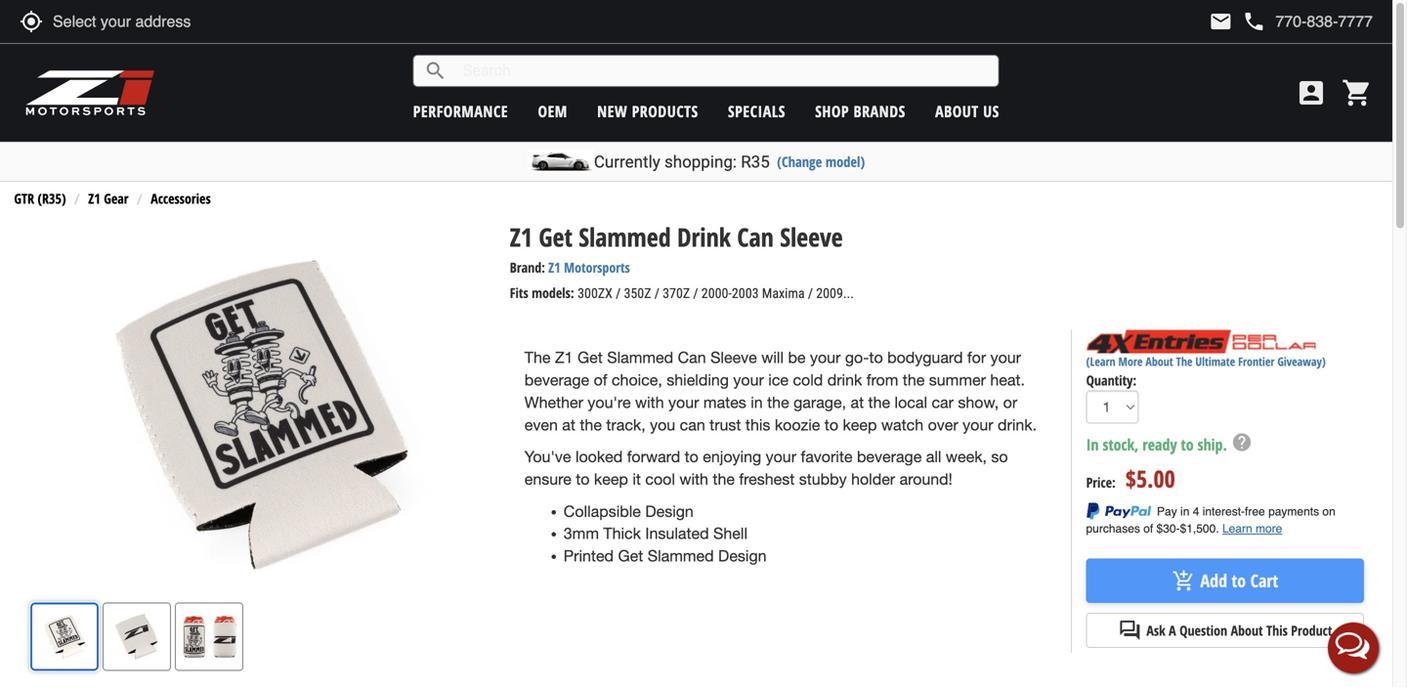 Task type: locate. For each thing, give the bounding box(es) containing it.
sleeve inside the z1 get slammed can sleeve will be your go-to bodyguard for your beverage of choice, shielding your ice cold drink from the summer heat. whether you're with your mates in the garage, at the local car show, or even at the track, you can trust this koozie to keep watch over your drink.
[[711, 349, 757, 367]]

with down choice,
[[635, 393, 664, 411]]

insulated
[[645, 525, 709, 543]]

(learn
[[1086, 353, 1116, 370]]

1 / from the left
[[616, 286, 621, 302]]

0 vertical spatial get
[[539, 219, 573, 254]]

1 vertical spatial beverage
[[857, 448, 922, 466]]

slammed
[[579, 219, 671, 254], [607, 349, 674, 367], [648, 547, 714, 565]]

1 horizontal spatial at
[[851, 393, 864, 411]]

get
[[539, 219, 573, 254], [578, 349, 603, 367], [618, 547, 643, 565]]

cold
[[793, 371, 823, 389]]

with inside the z1 get slammed can sleeve will be your go-to bodyguard for your beverage of choice, shielding your ice cold drink from the summer heat. whether you're with your mates in the garage, at the local car show, or even at the track, you can trust this koozie to keep watch over your drink.
[[635, 393, 664, 411]]

can for slammed
[[678, 349, 706, 367]]

oem
[[538, 101, 568, 122]]

1 horizontal spatial keep
[[843, 416, 877, 434]]

beverage up holder
[[857, 448, 922, 466]]

heat.
[[990, 371, 1025, 389]]

2 horizontal spatial about
[[1231, 621, 1263, 640]]

accessories
[[151, 189, 211, 208]]

you've
[[525, 448, 571, 466]]

get up of
[[578, 349, 603, 367]]

favorite
[[801, 448, 853, 466]]

2 horizontal spatial get
[[618, 547, 643, 565]]

/ left 2009...
[[808, 286, 813, 302]]

the up whether
[[525, 349, 551, 367]]

slammed up motorsports
[[579, 219, 671, 254]]

about right more
[[1146, 353, 1173, 370]]

it
[[633, 470, 641, 488]]

this
[[746, 416, 771, 434]]

keep
[[843, 416, 877, 434], [594, 470, 628, 488]]

2 vertical spatial get
[[618, 547, 643, 565]]

(change
[[777, 152, 822, 171]]

1 vertical spatial design
[[718, 547, 767, 565]]

1 horizontal spatial get
[[578, 349, 603, 367]]

or
[[1003, 393, 1018, 411]]

shopping:
[[665, 152, 737, 172]]

keep down looked
[[594, 470, 628, 488]]

can
[[680, 416, 705, 434]]

beverage inside you've looked forward to enjoying your favorite beverage all week, so ensure to keep it cool with the freshest stubby holder around!
[[857, 448, 922, 466]]

currently
[[594, 152, 660, 172]]

keep inside you've looked forward to enjoying your favorite beverage all week, so ensure to keep it cool with the freshest stubby holder around!
[[594, 470, 628, 488]]

brands
[[854, 101, 906, 122]]

performance link
[[413, 101, 508, 122]]

can up shielding
[[678, 349, 706, 367]]

2 vertical spatial about
[[1231, 621, 1263, 640]]

1 vertical spatial slammed
[[607, 349, 674, 367]]

accessories link
[[151, 189, 211, 208]]

koozie
[[775, 416, 820, 434]]

at down whether
[[562, 416, 576, 434]]

go-
[[845, 349, 869, 367]]

even
[[525, 416, 558, 434]]

sleeve
[[780, 219, 843, 254], [711, 349, 757, 367]]

can inside the z1 get slammed can sleeve will be your go-to bodyguard for your beverage of choice, shielding your ice cold drink from the summer heat. whether you're with your mates in the garage, at the local car show, or even at the track, you can trust this koozie to keep watch over your drink.
[[678, 349, 706, 367]]

add
[[1201, 569, 1228, 593]]

0 vertical spatial beverage
[[525, 371, 589, 389]]

at
[[851, 393, 864, 411], [562, 416, 576, 434]]

holder
[[851, 470, 895, 488]]

enjoying
[[703, 448, 762, 466]]

shop brands link
[[815, 101, 906, 122]]

to left ship.
[[1181, 434, 1194, 455]]

0 vertical spatial with
[[635, 393, 664, 411]]

with right cool
[[680, 470, 709, 488]]

about
[[935, 101, 979, 122], [1146, 353, 1173, 370], [1231, 621, 1263, 640]]

1 horizontal spatial can
[[737, 219, 774, 254]]

sleeve left will in the right bottom of the page
[[711, 349, 757, 367]]

shielding
[[667, 371, 729, 389]]

slammed up choice,
[[607, 349, 674, 367]]

watch
[[881, 416, 924, 434]]

about left this in the right of the page
[[1231, 621, 1263, 640]]

track,
[[606, 416, 646, 434]]

the inside the z1 get slammed can sleeve will be your go-to bodyguard for your beverage of choice, shielding your ice cold drink from the summer heat. whether you're with your mates in the garage, at the local car show, or even at the track, you can trust this koozie to keep watch over your drink.
[[525, 349, 551, 367]]

the down "enjoying"
[[713, 470, 735, 488]]

1 vertical spatial sleeve
[[711, 349, 757, 367]]

z1 up brand:
[[510, 219, 533, 254]]

0 horizontal spatial sleeve
[[711, 349, 757, 367]]

in
[[751, 393, 763, 411]]

300zx
[[578, 286, 613, 302]]

collapsible
[[564, 502, 641, 520]]

you've looked forward to enjoying your favorite beverage all week, so ensure to keep it cool with the freshest stubby holder around!
[[525, 448, 1008, 488]]

fits
[[510, 284, 528, 302]]

frontier
[[1238, 353, 1275, 370]]

to up 'from'
[[869, 349, 883, 367]]

1 horizontal spatial beverage
[[857, 448, 922, 466]]

gear
[[104, 189, 129, 208]]

with inside you've looked forward to enjoying your favorite beverage all week, so ensure to keep it cool with the freshest stubby holder around!
[[680, 470, 709, 488]]

shopping_cart link
[[1337, 77, 1373, 108]]

z1 up "models:"
[[548, 258, 561, 277]]

for
[[967, 349, 986, 367]]

your up the can
[[669, 393, 699, 411]]

design up "insulated"
[[645, 502, 694, 520]]

0 horizontal spatial can
[[678, 349, 706, 367]]

/ right 370z at left
[[693, 286, 698, 302]]

design down the shell
[[718, 547, 767, 565]]

4 / from the left
[[808, 286, 813, 302]]

looked
[[576, 448, 623, 466]]

this
[[1267, 621, 1288, 640]]

0 horizontal spatial with
[[635, 393, 664, 411]]

0 horizontal spatial about
[[935, 101, 979, 122]]

0 vertical spatial sleeve
[[780, 219, 843, 254]]

with
[[635, 393, 664, 411], [680, 470, 709, 488]]

can right drink
[[737, 219, 774, 254]]

mail link
[[1209, 10, 1233, 33]]

ask
[[1147, 621, 1166, 640]]

slammed down "insulated"
[[648, 547, 714, 565]]

you
[[650, 416, 676, 434]]

0 horizontal spatial get
[[539, 219, 573, 254]]

around!
[[900, 470, 953, 488]]

can inside the z1 get slammed drink can sleeve brand: z1 motorsports fits models: 300zx / 350z / 370z / 2000-2003 maxima / 2009...
[[737, 219, 774, 254]]

phone link
[[1243, 10, 1373, 33]]

0 vertical spatial design
[[645, 502, 694, 520]]

sleeve for slammed
[[711, 349, 757, 367]]

2 / from the left
[[655, 286, 660, 302]]

stock,
[[1103, 434, 1139, 455]]

1 horizontal spatial with
[[680, 470, 709, 488]]

my_location
[[20, 10, 43, 33]]

shop
[[815, 101, 849, 122]]

the right in
[[767, 393, 789, 411]]

350z
[[624, 286, 651, 302]]

1 vertical spatial get
[[578, 349, 603, 367]]

the
[[903, 371, 925, 389], [767, 393, 789, 411], [868, 393, 890, 411], [580, 416, 602, 434], [713, 470, 735, 488]]

motorsports
[[564, 258, 630, 277]]

choice,
[[612, 371, 662, 389]]

3 / from the left
[[693, 286, 698, 302]]

/
[[616, 286, 621, 302], [655, 286, 660, 302], [693, 286, 698, 302], [808, 286, 813, 302]]

1 horizontal spatial about
[[1146, 353, 1173, 370]]

z1 up whether
[[555, 349, 573, 367]]

0 horizontal spatial beverage
[[525, 371, 589, 389]]

your up heat.
[[991, 349, 1021, 367]]

the up local
[[903, 371, 925, 389]]

to down the can
[[685, 448, 699, 466]]

maxima
[[762, 286, 805, 302]]

about left "us"
[[935, 101, 979, 122]]

to right add
[[1232, 569, 1246, 593]]

1 vertical spatial can
[[678, 349, 706, 367]]

you're
[[588, 393, 631, 411]]

1 vertical spatial with
[[680, 470, 709, 488]]

the left "ultimate"
[[1176, 353, 1193, 370]]

keep left watch
[[843, 416, 877, 434]]

your down show,
[[963, 416, 994, 434]]

trust
[[710, 416, 741, 434]]

account_box
[[1296, 77, 1327, 108]]

0 horizontal spatial keep
[[594, 470, 628, 488]]

freshest
[[739, 470, 795, 488]]

1 horizontal spatial sleeve
[[780, 219, 843, 254]]

sleeve inside the z1 get slammed drink can sleeve brand: z1 motorsports fits models: 300zx / 350z / 370z / 2000-2003 maxima / 2009...
[[780, 219, 843, 254]]

sleeve up 2009...
[[780, 219, 843, 254]]

design
[[645, 502, 694, 520], [718, 547, 767, 565]]

0 vertical spatial keep
[[843, 416, 877, 434]]

a
[[1169, 621, 1176, 640]]

all
[[926, 448, 942, 466]]

mates
[[704, 393, 746, 411]]

get down "thick"
[[618, 547, 643, 565]]

2 vertical spatial slammed
[[648, 547, 714, 565]]

0 vertical spatial can
[[737, 219, 774, 254]]

help
[[1231, 431, 1253, 453]]

1 vertical spatial at
[[562, 416, 576, 434]]

2000-
[[702, 286, 732, 302]]

(learn more about the ultimate frontier giveaway) link
[[1086, 353, 1326, 370]]

0 horizontal spatial the
[[525, 349, 551, 367]]

slammed inside the z1 get slammed can sleeve will be your go-to bodyguard for your beverage of choice, shielding your ice cold drink from the summer heat. whether you're with your mates in the garage, at the local car show, or even at the track, you can trust this koozie to keep watch over your drink.
[[607, 349, 674, 367]]

0 vertical spatial slammed
[[579, 219, 671, 254]]

1 vertical spatial about
[[1146, 353, 1173, 370]]

get inside the z1 get slammed can sleeve will be your go-to bodyguard for your beverage of choice, shielding your ice cold drink from the summer heat. whether you're with your mates in the garage, at the local car show, or even at the track, you can trust this koozie to keep watch over your drink.
[[578, 349, 603, 367]]

your
[[810, 349, 841, 367], [991, 349, 1021, 367], [733, 371, 764, 389], [669, 393, 699, 411], [963, 416, 994, 434], [766, 448, 797, 466]]

1 vertical spatial keep
[[594, 470, 628, 488]]

to down looked
[[576, 470, 590, 488]]

/ left 350z
[[616, 286, 621, 302]]

beverage up whether
[[525, 371, 589, 389]]

your up in
[[733, 371, 764, 389]]

at down drink
[[851, 393, 864, 411]]

drink.
[[998, 416, 1037, 434]]

/ right 350z
[[655, 286, 660, 302]]

to
[[869, 349, 883, 367], [825, 416, 839, 434], [1181, 434, 1194, 455], [685, 448, 699, 466], [576, 470, 590, 488], [1232, 569, 1246, 593]]

your up freshest
[[766, 448, 797, 466]]

get up brand:
[[539, 219, 573, 254]]



Task type: vqa. For each thing, say whether or not it's contained in the screenshot.
beverage
yes



Task type: describe. For each thing, give the bounding box(es) containing it.
slammed inside the z1 get slammed drink can sleeve brand: z1 motorsports fits models: 300zx / 350z / 370z / 2000-2003 maxima / 2009...
[[579, 219, 671, 254]]

get inside collapsible design 3mm thick insulated shell printed get slammed design
[[618, 547, 643, 565]]

drink
[[677, 219, 731, 254]]

giveaway)
[[1278, 353, 1326, 370]]

price: $5.00
[[1086, 463, 1176, 495]]

new products
[[597, 101, 698, 122]]

0 horizontal spatial design
[[645, 502, 694, 520]]

will
[[762, 349, 784, 367]]

specials link
[[728, 101, 786, 122]]

the down you're
[[580, 416, 602, 434]]

2009...
[[816, 286, 854, 302]]

0 vertical spatial at
[[851, 393, 864, 411]]

z1 motorsports link
[[548, 258, 630, 277]]

sleeve for drink
[[780, 219, 843, 254]]

specials
[[728, 101, 786, 122]]

us
[[983, 101, 1000, 122]]

summer
[[929, 371, 986, 389]]

show,
[[958, 393, 999, 411]]

your up cold
[[810, 349, 841, 367]]

cart
[[1251, 569, 1279, 593]]

of
[[594, 371, 607, 389]]

be
[[788, 349, 806, 367]]

z1 motorsports logo image
[[24, 68, 156, 117]]

quantity:
[[1086, 371, 1137, 389]]

mail phone
[[1209, 10, 1266, 33]]

price:
[[1086, 473, 1116, 492]]

keep inside the z1 get slammed can sleeve will be your go-to bodyguard for your beverage of choice, shielding your ice cold drink from the summer heat. whether you're with your mates in the garage, at the local car show, or even at the track, you can trust this koozie to keep watch over your drink.
[[843, 416, 877, 434]]

z1 gear
[[88, 189, 129, 208]]

from
[[867, 371, 899, 389]]

2003
[[732, 286, 759, 302]]

ship.
[[1198, 434, 1227, 455]]

model)
[[826, 152, 865, 171]]

week,
[[946, 448, 987, 466]]

add_shopping_cart add to cart
[[1172, 569, 1279, 593]]

question_answer ask a question about this product
[[1118, 619, 1333, 642]]

in
[[1086, 434, 1099, 455]]

gtr (r35) link
[[14, 189, 66, 208]]

product
[[1291, 621, 1333, 640]]

ultimate
[[1196, 353, 1235, 370]]

thick
[[603, 525, 641, 543]]

gtr
[[14, 189, 34, 208]]

question
[[1180, 621, 1228, 640]]

phone
[[1243, 10, 1266, 33]]

in stock, ready to ship. help
[[1086, 431, 1253, 455]]

the inside you've looked forward to enjoying your favorite beverage all week, so ensure to keep it cool with the freshest stubby holder around!
[[713, 470, 735, 488]]

about us link
[[935, 101, 1000, 122]]

ice
[[768, 371, 789, 389]]

(r35)
[[38, 189, 66, 208]]

z1 left gear
[[88, 189, 100, 208]]

shopping_cart
[[1342, 77, 1373, 108]]

3mm
[[564, 525, 599, 543]]

the z1 get slammed can sleeve will be your go-to bodyguard for your beverage of choice, shielding your ice cold drink from the summer heat. whether you're with your mates in the garage, at the local car show, or even at the track, you can trust this koozie to keep watch over your drink.
[[525, 349, 1037, 434]]

garage,
[[794, 393, 846, 411]]

0 vertical spatial about
[[935, 101, 979, 122]]

new products link
[[597, 101, 698, 122]]

local
[[895, 393, 928, 411]]

ensure
[[525, 470, 572, 488]]

to down garage,
[[825, 416, 839, 434]]

so
[[991, 448, 1008, 466]]

currently shopping: r35 (change model)
[[594, 152, 865, 172]]

0 horizontal spatial at
[[562, 416, 576, 434]]

can for drink
[[737, 219, 774, 254]]

slammed inside collapsible design 3mm thick insulated shell printed get slammed design
[[648, 547, 714, 565]]

z1 inside the z1 get slammed can sleeve will be your go-to bodyguard for your beverage of choice, shielding your ice cold drink from the summer heat. whether you're with your mates in the garage, at the local car show, or even at the track, you can trust this koozie to keep watch over your drink.
[[555, 349, 573, 367]]

search
[[424, 59, 447, 83]]

performance
[[413, 101, 508, 122]]

car
[[932, 393, 954, 411]]

cool
[[645, 470, 675, 488]]

question_answer
[[1118, 619, 1142, 642]]

your inside you've looked forward to enjoying your favorite beverage all week, so ensure to keep it cool with the freshest stubby holder around!
[[766, 448, 797, 466]]

shop brands
[[815, 101, 906, 122]]

(change model) link
[[777, 152, 865, 171]]

Search search field
[[447, 56, 999, 86]]

$5.00
[[1126, 463, 1176, 495]]

1 horizontal spatial the
[[1176, 353, 1193, 370]]

about inside question_answer ask a question about this product
[[1231, 621, 1263, 640]]

oem link
[[538, 101, 568, 122]]

370z
[[663, 286, 690, 302]]

r35
[[741, 152, 770, 172]]

to inside in stock, ready to ship. help
[[1181, 434, 1194, 455]]

1 horizontal spatial design
[[718, 547, 767, 565]]

get inside the z1 get slammed drink can sleeve brand: z1 motorsports fits models: 300zx / 350z / 370z / 2000-2003 maxima / 2009...
[[539, 219, 573, 254]]

ready
[[1143, 434, 1177, 455]]

z1 gear link
[[88, 189, 129, 208]]

about us
[[935, 101, 1000, 122]]

gtr (r35)
[[14, 189, 66, 208]]

the down 'from'
[[868, 393, 890, 411]]

beverage inside the z1 get slammed can sleeve will be your go-to bodyguard for your beverage of choice, shielding your ice cold drink from the summer heat. whether you're with your mates in the garage, at the local car show, or even at the track, you can trust this koozie to keep watch over your drink.
[[525, 371, 589, 389]]

(learn more about the ultimate frontier giveaway)
[[1086, 353, 1326, 370]]

z1 get slammed drink can sleeve brand: z1 motorsports fits models: 300zx / 350z / 370z / 2000-2003 maxima / 2009...
[[510, 219, 854, 302]]

bodyguard
[[888, 349, 963, 367]]



